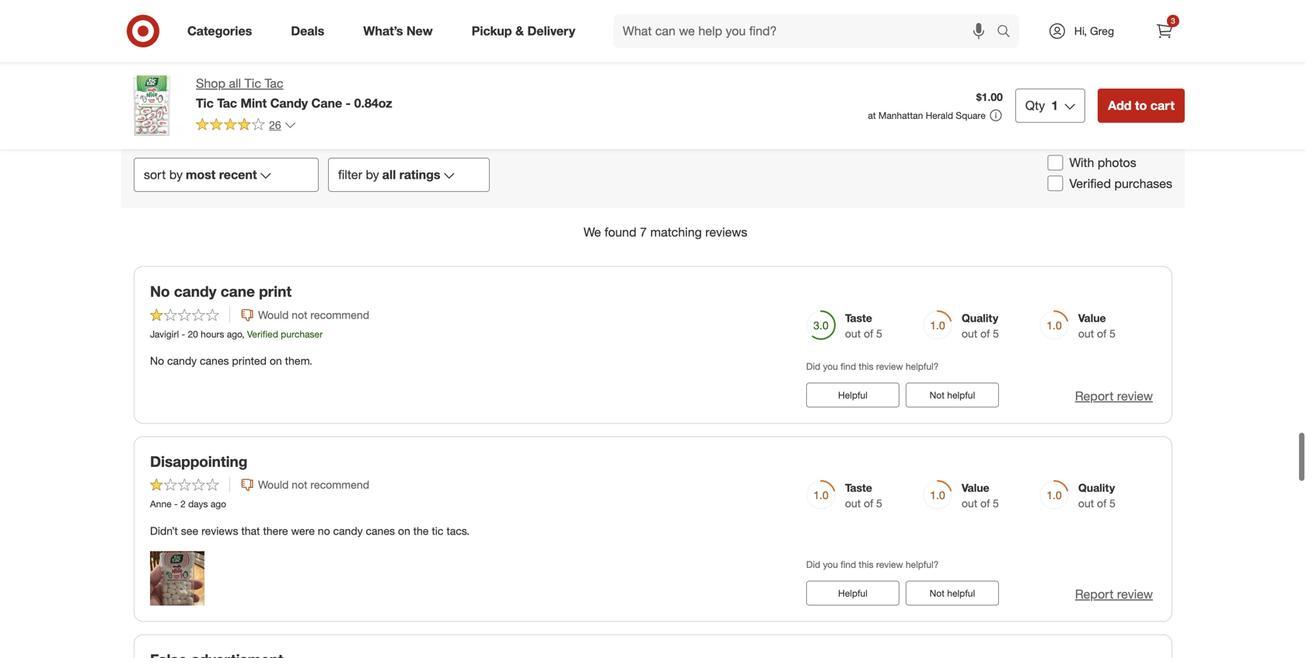 Task type: vqa. For each thing, say whether or not it's contained in the screenshot.
bottom quality
yes



Task type: locate. For each thing, give the bounding box(es) containing it.
not
[[930, 390, 945, 401], [930, 588, 945, 599]]

you
[[823, 361, 838, 373], [823, 559, 838, 571]]

search button
[[990, 14, 1027, 51]]

1 not from the top
[[292, 308, 308, 322]]

image of tic tac mint candy cane - 0.84oz image
[[121, 75, 184, 137]]

0 vertical spatial quality out of 5
[[962, 311, 999, 340]]

1 horizontal spatial -
[[182, 328, 185, 340]]

search
[[990, 25, 1027, 40]]

0 horizontal spatial verified
[[247, 328, 278, 340]]

2 not from the top
[[930, 588, 945, 599]]

1 not helpful from the top
[[930, 390, 975, 401]]

1 find from the top
[[841, 361, 856, 373]]

1 helpful from the top
[[838, 390, 868, 401]]

helpful button
[[806, 383, 900, 408], [806, 581, 900, 606]]

find for disappointing
[[841, 559, 856, 571]]

did
[[806, 361, 821, 373], [806, 559, 821, 571]]

ago for days
[[211, 499, 226, 510]]

- for javigirl - 20 hours ago , verified purchaser
[[182, 328, 185, 340]]

verified down with
[[1070, 176, 1111, 191]]

we
[[584, 225, 601, 240]]

2 helpful button from the top
[[806, 581, 900, 606]]

0 vertical spatial quality
[[962, 311, 999, 325]]

verified
[[1070, 176, 1111, 191], [247, 328, 278, 340]]

1 report review button from the top
[[1076, 388, 1153, 405]]

1 not helpful button from the top
[[906, 383, 999, 408]]

1 you from the top
[[823, 361, 838, 373]]

0 vertical spatial did
[[806, 361, 821, 373]]

0 vertical spatial reviews
[[706, 225, 748, 240]]

would up there
[[258, 478, 289, 492]]

1 vertical spatial recommend
[[311, 478, 369, 492]]

all left ratings
[[382, 167, 396, 182]]

26
[[269, 118, 281, 132]]

1 helpful from the top
[[948, 390, 975, 401]]

0 vertical spatial you
[[823, 361, 838, 373]]

1 by from the left
[[169, 167, 183, 182]]

1 vertical spatial taste out of 5
[[845, 482, 883, 511]]

0 vertical spatial canes
[[200, 354, 229, 368]]

1 vertical spatial no
[[150, 354, 164, 368]]

0 vertical spatial no
[[150, 283, 170, 301]]

1 horizontal spatial value out of 5
[[1079, 311, 1116, 340]]

recommend for disappointing
[[311, 478, 369, 492]]

2 would from the top
[[258, 478, 289, 492]]

would down print on the left
[[258, 308, 289, 322]]

1 vertical spatial would
[[258, 478, 289, 492]]

1 vertical spatial find
[[841, 559, 856, 571]]

20
[[188, 328, 198, 340]]

0 vertical spatial recommend
[[311, 308, 369, 322]]

0 horizontal spatial tic
[[196, 96, 214, 111]]

1 taste out of 5 from the top
[[845, 311, 883, 340]]

0 vertical spatial would not recommend
[[258, 308, 369, 322]]

on left the
[[398, 524, 410, 538]]

1 vertical spatial helpful
[[838, 588, 868, 599]]

ago right hours
[[227, 328, 242, 340]]

1 vertical spatial candy
[[167, 354, 197, 368]]

2 taste from the top
[[845, 482, 873, 495]]

0 vertical spatial not
[[292, 308, 308, 322]]

what's new link
[[350, 14, 452, 48]]

1 horizontal spatial all
[[382, 167, 396, 182]]

0 horizontal spatial by
[[169, 167, 183, 182]]

1 horizontal spatial canes
[[366, 524, 395, 538]]

pickup
[[472, 23, 512, 39]]

2 not from the top
[[292, 478, 308, 492]]

2 helpful from the top
[[948, 588, 975, 599]]

1 vertical spatial taste
[[845, 482, 873, 495]]

0 vertical spatial report
[[1076, 389, 1114, 404]]

shop all tic tac tic tac mint candy cane - 0.84oz
[[196, 76, 392, 111]]

3 link
[[1148, 14, 1182, 48]]

2 helpful? from the top
[[906, 559, 939, 571]]

0 vertical spatial helpful
[[948, 390, 975, 401]]

With photos checkbox
[[1048, 155, 1064, 171]]

0 vertical spatial candy
[[174, 283, 217, 301]]

helpful button for no candy cane print
[[806, 383, 900, 408]]

1 horizontal spatial on
[[398, 524, 410, 538]]

ago right days
[[211, 499, 226, 510]]

candy
[[174, 283, 217, 301], [167, 354, 197, 368], [333, 524, 363, 538]]

1 did you find this review helpful? from the top
[[806, 361, 939, 373]]

1 vertical spatial quality
[[1079, 482, 1115, 495]]

candy right no
[[333, 524, 363, 538]]

helpful
[[838, 390, 868, 401], [838, 588, 868, 599]]

- left 20
[[182, 328, 185, 340]]

1 would not recommend from the top
[[258, 308, 369, 322]]

1 horizontal spatial tic
[[245, 76, 261, 91]]

2 would not recommend from the top
[[258, 478, 369, 492]]

0 vertical spatial helpful?
[[906, 361, 939, 373]]

would
[[258, 308, 289, 322], [258, 478, 289, 492]]

reviews
[[706, 225, 748, 240], [202, 524, 238, 538]]

all right shop
[[229, 76, 241, 91]]

by right filter
[[366, 167, 379, 182]]

1 vertical spatial not
[[292, 478, 308, 492]]

0 vertical spatial did you find this review helpful?
[[806, 361, 939, 373]]

canes
[[200, 354, 229, 368], [366, 524, 395, 538]]

on left them.
[[270, 354, 282, 368]]

1 vertical spatial value out of 5
[[962, 482, 999, 511]]

0 vertical spatial not helpful
[[930, 390, 975, 401]]

would not recommend for no candy cane print
[[258, 308, 369, 322]]

0 vertical spatial helpful button
[[806, 383, 900, 408]]

on
[[270, 354, 282, 368], [398, 524, 410, 538]]

taste out of 5
[[845, 311, 883, 340], [845, 482, 883, 511]]

2 did from the top
[[806, 559, 821, 571]]

1 vertical spatial verified
[[247, 328, 278, 340]]

0 vertical spatial taste
[[845, 311, 873, 325]]

0 vertical spatial taste out of 5
[[845, 311, 883, 340]]

would not recommend up 'purchaser'
[[258, 308, 369, 322]]

1 horizontal spatial by
[[366, 167, 379, 182]]

tic
[[245, 76, 261, 91], [196, 96, 214, 111]]

- inside shop all tic tac tic tac mint candy cane - 0.84oz
[[346, 96, 351, 111]]

0 vertical spatial ago
[[227, 328, 242, 340]]

1 recommend from the top
[[311, 308, 369, 322]]

1 vertical spatial not
[[930, 588, 945, 599]]

1 vertical spatial not helpful button
[[906, 581, 999, 606]]

2 not helpful from the top
[[930, 588, 975, 599]]

2 vertical spatial -
[[174, 499, 178, 510]]

,
[[242, 328, 245, 340]]

2 not helpful button from the top
[[906, 581, 999, 606]]

tac down shop
[[217, 96, 237, 111]]

helpful? for no candy cane print
[[906, 361, 939, 373]]

not up were
[[292, 478, 308, 492]]

0 vertical spatial not
[[930, 390, 945, 401]]

1 horizontal spatial quality
[[1079, 482, 1115, 495]]

tac
[[265, 76, 283, 91], [217, 96, 237, 111]]

recommend
[[311, 308, 369, 322], [311, 478, 369, 492]]

photos
[[1098, 155, 1137, 170]]

ago
[[227, 328, 242, 340], [211, 499, 226, 510]]

not helpful button
[[906, 383, 999, 408], [906, 581, 999, 606]]

1 horizontal spatial value
[[1079, 311, 1106, 325]]

0 horizontal spatial quality out of 5
[[962, 311, 999, 340]]

would for disappointing
[[258, 478, 289, 492]]

1 no from the top
[[150, 283, 170, 301]]

guest review image 2 of 3, zoom in image
[[598, 0, 696, 58]]

tac up candy
[[265, 76, 283, 91]]

1 vertical spatial did
[[806, 559, 821, 571]]

1 this from the top
[[859, 361, 874, 373]]

2 no from the top
[[150, 354, 164, 368]]

2 recommend from the top
[[311, 478, 369, 492]]

0 vertical spatial not helpful button
[[906, 383, 999, 408]]

report review button for no candy cane print
[[1076, 388, 1153, 405]]

taste for no candy cane print
[[845, 311, 873, 325]]

by right the sort
[[169, 167, 183, 182]]

canes down hours
[[200, 354, 229, 368]]

1 vertical spatial would not recommend
[[258, 478, 369, 492]]

reviews right the matching
[[706, 225, 748, 240]]

verified right ,
[[247, 328, 278, 340]]

0 horizontal spatial -
[[174, 499, 178, 510]]

0 vertical spatial on
[[270, 354, 282, 368]]

purchaser
[[281, 328, 323, 340]]

1 vertical spatial you
[[823, 559, 838, 571]]

cart
[[1151, 98, 1175, 113]]

0 horizontal spatial on
[[270, 354, 282, 368]]

1 vertical spatial this
[[859, 559, 874, 571]]

tic up mint at the top left
[[245, 76, 261, 91]]

1 report from the top
[[1076, 389, 1114, 404]]

report review for disappointing
[[1076, 587, 1153, 602]]

not helpful
[[930, 390, 975, 401], [930, 588, 975, 599]]

2 report review button from the top
[[1076, 586, 1153, 604]]

1 vertical spatial quality out of 5
[[1079, 482, 1116, 511]]

0 horizontal spatial quality
[[962, 311, 999, 325]]

1 vertical spatial report review button
[[1076, 586, 1153, 604]]

recommend up 'purchaser'
[[311, 308, 369, 322]]

- left 2
[[174, 499, 178, 510]]

2 did you find this review helpful? from the top
[[806, 559, 939, 571]]

0 vertical spatial value out of 5
[[1079, 311, 1116, 340]]

- for anne - 2 days ago
[[174, 499, 178, 510]]

by for filter by
[[366, 167, 379, 182]]

0 vertical spatial -
[[346, 96, 351, 111]]

of
[[864, 327, 874, 340], [981, 327, 990, 340], [1097, 327, 1107, 340], [864, 497, 874, 511], [981, 497, 990, 511], [1097, 497, 1107, 511]]

1 vertical spatial report review
[[1076, 587, 1153, 602]]

0 horizontal spatial value
[[962, 482, 990, 495]]

0 vertical spatial tac
[[265, 76, 283, 91]]

2 report review from the top
[[1076, 587, 1153, 602]]

0.84oz
[[354, 96, 392, 111]]

2 find from the top
[[841, 559, 856, 571]]

no
[[150, 283, 170, 301], [150, 354, 164, 368]]

them.
[[285, 354, 312, 368]]

0 vertical spatial verified
[[1070, 176, 1111, 191]]

taste for disappointing
[[845, 482, 873, 495]]

not helpful for no candy cane print
[[930, 390, 975, 401]]

tic down shop
[[196, 96, 214, 111]]

&
[[516, 23, 524, 39]]

were
[[291, 524, 315, 538]]

candy left cane
[[174, 283, 217, 301]]

find
[[841, 361, 856, 373], [841, 559, 856, 571]]

0 vertical spatial find
[[841, 361, 856, 373]]

this for disappointing
[[859, 559, 874, 571]]

value
[[1079, 311, 1106, 325], [962, 482, 990, 495]]

no down the 'javigirl'
[[150, 354, 164, 368]]

quality out of 5
[[962, 311, 999, 340], [1079, 482, 1116, 511]]

report review for no candy cane print
[[1076, 389, 1153, 404]]

report review button
[[1076, 388, 1153, 405], [1076, 586, 1153, 604]]

1 not from the top
[[930, 390, 945, 401]]

2 this from the top
[[859, 559, 874, 571]]

1 vertical spatial ago
[[211, 499, 226, 510]]

1 taste from the top
[[845, 311, 873, 325]]

2 horizontal spatial -
[[346, 96, 351, 111]]

1 vertical spatial helpful
[[948, 588, 975, 599]]

days
[[188, 499, 208, 510]]

herald
[[926, 110, 954, 121]]

1 vertical spatial tac
[[217, 96, 237, 111]]

2 by from the left
[[366, 167, 379, 182]]

1 vertical spatial not helpful
[[930, 588, 975, 599]]

sort by most recent
[[144, 167, 257, 182]]

helpful? for disappointing
[[906, 559, 939, 571]]

0 vertical spatial report review button
[[1076, 388, 1153, 405]]

candy for canes
[[167, 354, 197, 368]]

1 report review from the top
[[1076, 389, 1153, 404]]

2 report from the top
[[1076, 587, 1114, 602]]

0 vertical spatial this
[[859, 361, 874, 373]]

no for no candy cane print
[[150, 283, 170, 301]]

not for no candy cane print
[[930, 390, 945, 401]]

0 horizontal spatial canes
[[200, 354, 229, 368]]

report
[[1076, 389, 1114, 404], [1076, 587, 1114, 602]]

helpful?
[[906, 361, 939, 373], [906, 559, 939, 571]]

1 did from the top
[[806, 361, 821, 373]]

canes left the
[[366, 524, 395, 538]]

1 would from the top
[[258, 308, 289, 322]]

all
[[229, 76, 241, 91], [382, 167, 396, 182]]

- right cane
[[346, 96, 351, 111]]

no candy cane print
[[150, 283, 292, 301]]

1 helpful button from the top
[[806, 383, 900, 408]]

0 vertical spatial report review
[[1076, 389, 1153, 404]]

not up 'purchaser'
[[292, 308, 308, 322]]

26 link
[[196, 117, 297, 135]]

helpful for no candy cane print
[[838, 390, 868, 401]]

1 vertical spatial value
[[962, 482, 990, 495]]

helpful
[[948, 390, 975, 401], [948, 588, 975, 599]]

recommend up no
[[311, 478, 369, 492]]

1 vertical spatial did you find this review helpful?
[[806, 559, 939, 571]]

would not recommend for disappointing
[[258, 478, 369, 492]]

0 vertical spatial would
[[258, 308, 289, 322]]

no for no candy canes printed on them.
[[150, 354, 164, 368]]

2 taste out of 5 from the top
[[845, 482, 883, 511]]

1 vertical spatial helpful?
[[906, 559, 939, 571]]

report review button for disappointing
[[1076, 586, 1153, 604]]

1 horizontal spatial reviews
[[706, 225, 748, 240]]

0 vertical spatial all
[[229, 76, 241, 91]]

1 vertical spatial report
[[1076, 587, 1114, 602]]

not for disappointing
[[292, 478, 308, 492]]

verified purchases
[[1070, 176, 1173, 191]]

1 vertical spatial -
[[182, 328, 185, 340]]

anne - 2 days ago
[[150, 499, 226, 510]]

no up the 'javigirl'
[[150, 283, 170, 301]]

filter by all ratings
[[338, 167, 441, 182]]

1 vertical spatial reviews
[[202, 524, 238, 538]]

add to cart
[[1108, 98, 1175, 113]]

1 helpful? from the top
[[906, 361, 939, 373]]

reviews right see
[[202, 524, 238, 538]]

by
[[169, 167, 183, 182], [366, 167, 379, 182]]

0 vertical spatial tic
[[245, 76, 261, 91]]

0 vertical spatial value
[[1079, 311, 1106, 325]]

would for no candy cane print
[[258, 308, 289, 322]]

5
[[877, 327, 883, 340], [993, 327, 999, 340], [1110, 327, 1116, 340], [877, 497, 883, 511], [993, 497, 999, 511], [1110, 497, 1116, 511]]

2 you from the top
[[823, 559, 838, 571]]

recent
[[219, 167, 257, 182]]

out
[[845, 327, 861, 340], [962, 327, 978, 340], [1079, 327, 1094, 340], [845, 497, 861, 511], [962, 497, 978, 511], [1079, 497, 1094, 511]]

helpful for no candy cane print
[[948, 390, 975, 401]]

quality
[[962, 311, 999, 325], [1079, 482, 1115, 495]]

categories
[[187, 23, 252, 39]]

0 vertical spatial helpful
[[838, 390, 868, 401]]

1 vertical spatial helpful button
[[806, 581, 900, 606]]

2 helpful from the top
[[838, 588, 868, 599]]

candy down 20
[[167, 354, 197, 368]]

would not recommend up "didn't see reviews that there were no candy canes on the tic tacs."
[[258, 478, 369, 492]]

purchases
[[1115, 176, 1173, 191]]

0 horizontal spatial all
[[229, 76, 241, 91]]

1 horizontal spatial quality out of 5
[[1079, 482, 1116, 511]]



Task type: describe. For each thing, give the bounding box(es) containing it.
qty 1
[[1026, 98, 1059, 113]]

you for no candy cane print
[[823, 361, 838, 373]]

manhattan
[[879, 110, 923, 121]]

taste out of 5 for no candy cane print
[[845, 311, 883, 340]]

report for disappointing
[[1076, 587, 1114, 602]]

filter
[[338, 167, 362, 182]]

1 horizontal spatial verified
[[1070, 176, 1111, 191]]

didn't
[[150, 524, 178, 538]]

cane
[[221, 283, 255, 301]]

that
[[241, 524, 260, 538]]

to
[[1135, 98, 1147, 113]]

1 vertical spatial all
[[382, 167, 396, 182]]

hi, greg
[[1075, 24, 1115, 38]]

0 horizontal spatial reviews
[[202, 524, 238, 538]]

helpful for disappointing
[[838, 588, 868, 599]]

no
[[318, 524, 330, 538]]

candy
[[270, 96, 308, 111]]

Verified purchases checkbox
[[1048, 176, 1064, 191]]

disappointing
[[150, 453, 248, 471]]

What can we help you find? suggestions appear below search field
[[614, 14, 1001, 48]]

helpful button for disappointing
[[806, 581, 900, 606]]

hi,
[[1075, 24, 1087, 38]]

categories link
[[174, 14, 272, 48]]

what's new
[[363, 23, 433, 39]]

at
[[868, 110, 876, 121]]

found
[[605, 225, 637, 240]]

report for no candy cane print
[[1076, 389, 1114, 404]]

javigirl
[[150, 328, 179, 340]]

you for disappointing
[[823, 559, 838, 571]]

not helpful button for disappointing
[[906, 581, 999, 606]]

2
[[180, 499, 186, 510]]

1 vertical spatial canes
[[366, 524, 395, 538]]

what's
[[363, 23, 403, 39]]

not for disappointing
[[930, 588, 945, 599]]

shop
[[196, 76, 225, 91]]

mint
[[241, 96, 267, 111]]

did you find this review helpful? for no candy cane print
[[806, 361, 939, 373]]

cane
[[312, 96, 342, 111]]

with photos
[[1070, 155, 1137, 170]]

add to cart button
[[1098, 89, 1185, 123]]

1 vertical spatial on
[[398, 524, 410, 538]]

find for no candy cane print
[[841, 361, 856, 373]]

ago for hours
[[227, 328, 242, 340]]

guest review image 1 of 1, zoom in image
[[150, 552, 205, 606]]

1
[[1052, 98, 1059, 113]]

$1.00
[[977, 90, 1003, 104]]

with
[[1070, 155, 1095, 170]]

new
[[407, 23, 433, 39]]

delivery
[[528, 23, 576, 39]]

ratings
[[399, 167, 441, 182]]

no candy canes printed on them.
[[150, 354, 312, 368]]

square
[[956, 110, 986, 121]]

print
[[259, 283, 292, 301]]

matching
[[651, 225, 702, 240]]

there
[[263, 524, 288, 538]]

most
[[186, 167, 216, 182]]

deals
[[291, 23, 324, 39]]

we found 7 matching reviews
[[584, 225, 748, 240]]

did for no candy cane print
[[806, 361, 821, 373]]

not for no candy cane print
[[292, 308, 308, 322]]

2 vertical spatial candy
[[333, 524, 363, 538]]

pickup & delivery link
[[459, 14, 595, 48]]

see
[[181, 524, 198, 538]]

not helpful for disappointing
[[930, 588, 975, 599]]

the
[[413, 524, 429, 538]]

taste out of 5 for disappointing
[[845, 482, 883, 511]]

greg
[[1090, 24, 1115, 38]]

this for no candy cane print
[[859, 361, 874, 373]]

sort
[[144, 167, 166, 182]]

at manhattan herald square
[[868, 110, 986, 121]]

recommend for no candy cane print
[[311, 308, 369, 322]]

1 vertical spatial tic
[[196, 96, 214, 111]]

helpful for disappointing
[[948, 588, 975, 599]]

3
[[1171, 16, 1176, 26]]

candy for cane
[[174, 283, 217, 301]]

add
[[1108, 98, 1132, 113]]

anne
[[150, 499, 172, 510]]

printed
[[232, 354, 267, 368]]

tacs.
[[447, 524, 470, 538]]

not helpful button for no candy cane print
[[906, 383, 999, 408]]

guest review image 1 of 3, zoom in image
[[489, 0, 586, 58]]

by for sort by
[[169, 167, 183, 182]]

tic
[[432, 524, 444, 538]]

didn't see reviews that there were no candy canes on the tic tacs.
[[150, 524, 470, 538]]

0 horizontal spatial value out of 5
[[962, 482, 999, 511]]

7
[[640, 225, 647, 240]]

javigirl - 20 hours ago , verified purchaser
[[150, 328, 323, 340]]

did you find this review helpful? for disappointing
[[806, 559, 939, 571]]

0 horizontal spatial tac
[[217, 96, 237, 111]]

qty
[[1026, 98, 1045, 113]]

guest review image 3 of 3, zoom in image
[[708, 0, 805, 58]]

pickup & delivery
[[472, 23, 576, 39]]

all inside shop all tic tac tic tac mint candy cane - 0.84oz
[[229, 76, 241, 91]]

did for disappointing
[[806, 559, 821, 571]]

deals link
[[278, 14, 344, 48]]

1 horizontal spatial tac
[[265, 76, 283, 91]]

hours
[[201, 328, 224, 340]]



